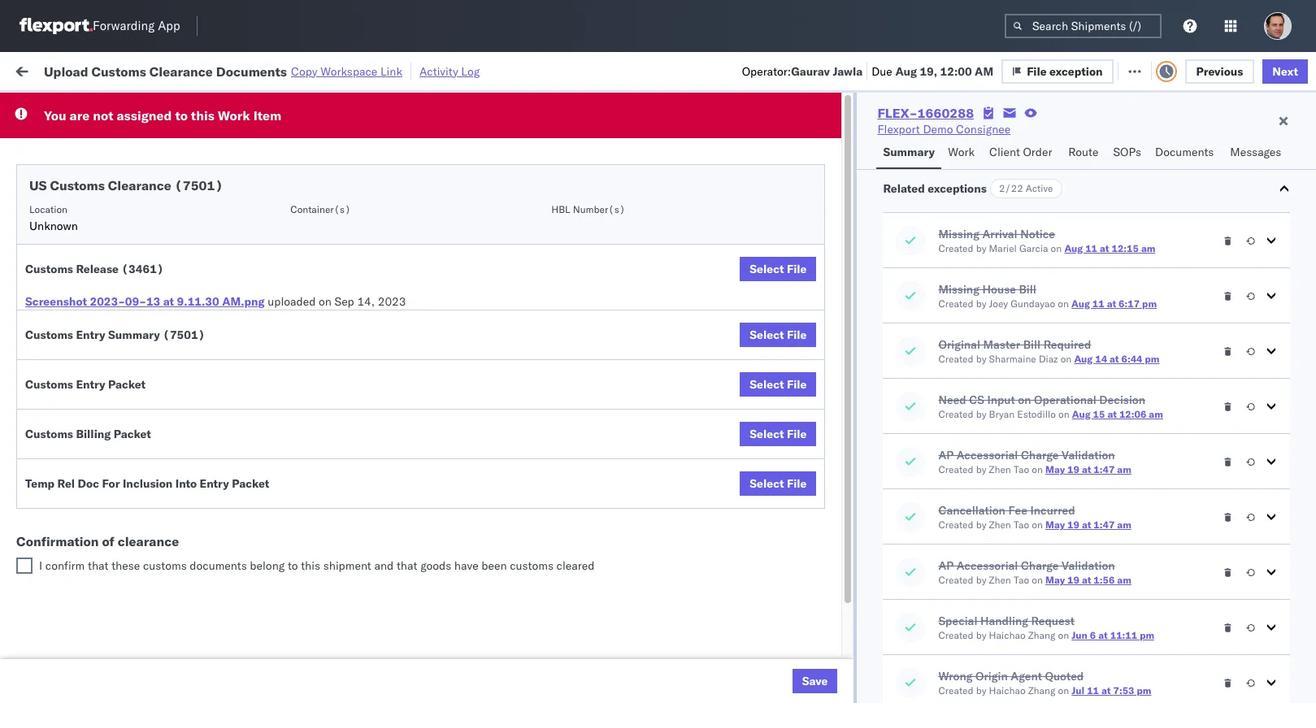 Task type: vqa. For each thing, say whether or not it's contained in the screenshot.
TEST123456 button
no



Task type: describe. For each thing, give the bounding box(es) containing it.
confirm for confirm pickup from los angeles, ca
[[37, 440, 79, 455]]

1 that from the left
[[88, 559, 109, 573]]

2 test123456 from the top
[[1108, 199, 1176, 213]]

status : ready for work, blocked, in progress
[[89, 100, 295, 113]]

select for customs entry summary (7501)
[[750, 328, 784, 342]]

1 schedule delivery appointment link from the top
[[37, 161, 200, 178]]

pm inside missing house bill created by joey gundayao on aug 11 at 6:17 pm
[[1143, 298, 1157, 310]]

schedule for 1st schedule delivery appointment button
[[37, 162, 86, 177]]

1 pdt, from the top
[[317, 163, 343, 178]]

gvcu5265864 for schedule pickup from rotterdam, netherlands
[[1002, 592, 1082, 607]]

customs inside 'upload customs clearance documents' button
[[77, 333, 123, 348]]

operator:
[[742, 64, 791, 78]]

agent
[[1011, 669, 1042, 684]]

3 schedule pickup from los angeles, ca button from the top
[[37, 296, 231, 331]]

estodillo
[[1018, 408, 1056, 420]]

3 schedule delivery appointment link from the top
[[37, 412, 200, 428]]

2 1889466 from the top
[[933, 413, 982, 428]]

0 vertical spatial to
[[175, 107, 188, 124]]

link
[[381, 64, 403, 78]]

3 account from the top
[[793, 664, 836, 679]]

name
[[632, 133, 658, 145]]

packet for customs entry packet
[[108, 377, 146, 392]]

187 on track
[[375, 63, 441, 78]]

in
[[243, 100, 252, 113]]

2022 for 4th schedule pickup from los angeles, ca 'link' from the bottom of the page
[[383, 235, 411, 249]]

forwarding app
[[93, 18, 180, 34]]

on left sep
[[319, 294, 332, 309]]

account for schedule delivery appointment
[[793, 557, 836, 571]]

tao inside cancellation fee incurred created by zhen tao on may 19 at 1:47 am
[[1014, 519, 1030, 531]]

2130387 for schedule pickup from rotterdam, netherlands
[[933, 592, 982, 607]]

13
[[146, 294, 160, 309]]

select file for customs entry summary (7501)
[[750, 328, 807, 342]]

created inside missing house bill created by joey gundayao on aug 11 at 6:17 pm
[[939, 298, 974, 310]]

1 horizontal spatial work
[[218, 107, 250, 124]]

aug 11 at 12:15 am button
[[1065, 242, 1156, 255]]

select for customs release (3461)
[[750, 262, 784, 276]]

copy
[[291, 64, 318, 78]]

hlxu8034992 for 1st "schedule delivery appointment" link from the top
[[1174, 163, 1254, 177]]

1 horizontal spatial this
[[301, 559, 320, 573]]

4 flex-1889466 from the top
[[898, 485, 982, 500]]

unknown
[[29, 219, 78, 233]]

missing house bill created by joey gundayao on aug 11 at 6:17 pm
[[939, 282, 1157, 310]]

workspace
[[321, 64, 378, 78]]

flex
[[872, 133, 890, 145]]

schedule for fourth schedule pickup from los angeles, ca button from the top of the page
[[37, 369, 86, 383]]

4 schedule pickup from los angeles, ca link from the top
[[37, 368, 231, 400]]

1 abcdefg78456546 from the top
[[1108, 378, 1217, 392]]

3 1889466 from the top
[[933, 449, 982, 464]]

2/22
[[999, 182, 1023, 194]]

hlxu6269489, for 4th schedule pickup from los angeles, ca 'link' from the bottom of the page
[[1088, 234, 1171, 249]]

select file button for customs entry summary (7501)
[[740, 323, 817, 347]]

14,
[[357, 294, 375, 309]]

appointment for 1st "schedule delivery appointment" link from the bottom of the page
[[133, 556, 200, 570]]

zhen for ap accessorial charge validation created by zhen tao on may 19 at 1:47 am
[[989, 464, 1011, 476]]

2 nov from the top
[[346, 199, 367, 213]]

4 schedule delivery appointment button from the top
[[37, 555, 200, 573]]

4 hlxu8034992 from the top
[[1174, 270, 1254, 285]]

2 lhuu7894563, uetu5238478 from the top
[[1002, 413, 1168, 428]]

confirmation of clearance
[[16, 533, 179, 550]]

0 horizontal spatial am
[[289, 485, 308, 500]]

los down 'upload customs clearance documents' button
[[153, 369, 172, 383]]

ceau7522281, for third schedule pickup from los angeles, ca 'link' from the top
[[1002, 306, 1085, 320]]

customs down the netherlands
[[77, 655, 123, 670]]

status
[[89, 100, 118, 113]]

order
[[1023, 145, 1053, 159]]

4 1889466 from the top
[[933, 485, 982, 500]]

2 ocean fcl from the top
[[498, 199, 555, 213]]

clearance
[[118, 533, 179, 550]]

11:59 pm pdt, nov 4, 2022 for 1st "schedule delivery appointment" link from the top
[[262, 163, 411, 178]]

import work button
[[132, 52, 213, 89]]

2 customs from the left
[[510, 559, 554, 573]]

tao for ap accessorial charge validation created by zhen tao on may 19 at 1:47 am
[[1014, 464, 1030, 476]]

4 1846748 from the top
[[933, 270, 982, 285]]

0 horizontal spatial summary
[[108, 328, 160, 342]]

1 upload customs clearance documents link from the top
[[37, 332, 231, 365]]

angeles, for confirm pickup from los angeles, ca link
[[168, 440, 213, 455]]

0 vertical spatial am
[[975, 64, 994, 78]]

maeu9736123
[[1108, 521, 1190, 535]]

2 hlxu8034992 from the top
[[1174, 198, 1254, 213]]

maeu9408431 for schedule pickup from rotterdam, netherlands
[[1108, 592, 1190, 607]]

am inside ap accessorial charge validation created by zhen tao on may 19 at 1:47 am
[[1118, 464, 1132, 476]]

id
[[892, 133, 902, 145]]

into
[[175, 477, 197, 491]]

am.png
[[222, 294, 265, 309]]

schedule delivery appointment for 1st "schedule delivery appointment" link from the top
[[37, 162, 200, 177]]

confirm
[[45, 559, 85, 573]]

1 lhuu7894563, uetu5238478 from the top
[[1002, 377, 1168, 392]]

schedule for schedule pickup from rotterdam, netherlands button
[[37, 583, 86, 598]]

delivery for 11:59 pm pdt, nov 4, 2022
[[88, 162, 130, 177]]

customs down the screenshot
[[25, 328, 73, 342]]

flex-1893174
[[898, 521, 982, 535]]

aug 15 at 12:06 am button
[[1072, 408, 1164, 420]]

2 schedule pickup from los angeles, ca link from the top
[[37, 225, 231, 257]]

fcl for 1st "schedule delivery appointment" link from the top
[[534, 163, 555, 178]]

screenshot
[[25, 294, 87, 309]]

aug left the "19,"
[[896, 64, 917, 78]]

fcl for confirm pickup from los angeles, ca link
[[534, 449, 555, 464]]

2 11:59 from the top
[[262, 199, 294, 213]]

angeles, for fifth schedule pickup from los angeles, ca 'link' from the bottom
[[174, 190, 219, 205]]

resize handle column header for consignee
[[844, 126, 864, 703]]

test123456 for 1st "schedule delivery appointment" link from the top
[[1108, 163, 1176, 178]]

pickup for third schedule pickup from los angeles, ca button from the bottom of the page
[[88, 297, 124, 312]]

7:53
[[1114, 685, 1135, 697]]

customs up : at left top
[[91, 63, 146, 79]]

from for 4th schedule pickup from los angeles, ca 'link' from the bottom of the page
[[126, 226, 150, 240]]

schedule pickup from los angeles, ca for 4th schedule pickup from los angeles, ca 'link' from the bottom of the page
[[37, 226, 219, 257]]

2 uetu5238478 from the top
[[1089, 413, 1168, 428]]

select file button for customs release (3461)
[[740, 257, 817, 281]]

container numbers
[[1002, 126, 1045, 151]]

item
[[253, 107, 282, 124]]

created inside wrong origin agent quoted created by haichao zhang on jul 11 at 7:53 pm
[[939, 685, 974, 697]]

3 flex-2130387 from the top
[[898, 664, 982, 679]]

and
[[374, 559, 394, 573]]

on inside ap accessorial charge validation created by zhen tao on may 19 at 1:56 am
[[1032, 574, 1043, 586]]

6 ceau7522281, hlxu6269489, hlxu8034992 from the top
[[1002, 342, 1254, 356]]

may 19 at 1:56 am button
[[1046, 574, 1132, 586]]

test123456 for 4th schedule pickup from los angeles, ca 'link' from the bottom of the page
[[1108, 235, 1176, 249]]

2 flex-1846748 from the top
[[898, 199, 982, 213]]

2 pdt, from the top
[[317, 199, 343, 213]]

5 flex-1846748 from the top
[[898, 306, 982, 321]]

hlxu6269489, for 2nd upload customs clearance documents link from the bottom of the page
[[1088, 342, 1171, 356]]

messages
[[1231, 145, 1282, 159]]

select file for customs release (3461)
[[750, 262, 807, 276]]

at inside need cs input on operational decision created by bryan estodillo on aug 15 at 12:06 am
[[1108, 408, 1117, 420]]

customs up customs billing packet at the left of the page
[[25, 377, 73, 392]]

09-
[[125, 294, 146, 309]]

1846748 for third schedule pickup from los angeles, ca 'link' from the top
[[933, 306, 982, 321]]

mbl/mawb
[[1108, 133, 1164, 145]]

1 uetu5238478 from the top
[[1089, 377, 1168, 392]]

related exceptions
[[883, 181, 987, 196]]

4 hlxu6269489, from the top
[[1088, 270, 1171, 285]]

abcd1234560
[[1002, 628, 1082, 642]]

at inside the missing arrival notice created by mariel garcia on aug 11 at 12:15 am
[[1100, 242, 1110, 255]]

on down operational
[[1059, 408, 1070, 420]]

at inside wrong origin agent quoted created by haichao zhang on jul 11 at 7:53 pm
[[1102, 685, 1111, 697]]

ocean fcl for 4th schedule pickup from los angeles, ca 'link' from the bottom of the page
[[498, 235, 555, 249]]

3 uetu5238478 from the top
[[1089, 449, 1168, 464]]

4, for third schedule pickup from los angeles, ca 'link' from the top
[[370, 306, 380, 321]]

2 vertical spatial packet
[[232, 477, 269, 491]]

karl for schedule delivery appointment
[[848, 557, 869, 571]]

by inside the missing arrival notice created by mariel garcia on aug 11 at 12:15 am
[[976, 242, 987, 255]]

4 ceau7522281, from the top
[[1002, 270, 1085, 285]]

2 4, from the top
[[370, 199, 380, 213]]

4 lhuu7894563, from the top
[[1002, 485, 1086, 499]]

2 hlxu6269489, from the top
[[1088, 198, 1171, 213]]

pickup for second schedule pickup from los angeles, ca button from the top
[[88, 226, 124, 240]]

deadline
[[262, 133, 301, 145]]

appointment for second "schedule delivery appointment" link from the top of the page
[[133, 270, 200, 284]]

may for ap accessorial charge validation created by zhen tao on may 19 at 1:47 am
[[1046, 464, 1065, 476]]

fcl for 4th schedule pickup from los angeles, ca 'link' from the bottom of the page
[[534, 235, 555, 249]]

3 abcdefg78456546 from the top
[[1108, 449, 1217, 464]]

upload customs clearance documents for 2nd upload customs clearance documents link from the bottom of the page
[[37, 333, 178, 364]]

at left risk
[[324, 63, 334, 78]]

pm inside special handling request created by haichao zhang on jun 6 at 11:11 pm
[[1140, 629, 1155, 642]]

hlxu8034992 for third schedule pickup from los angeles, ca 'link' from the top
[[1174, 306, 1254, 320]]

zhen inside cancellation fee incurred created by zhen tao on may 19 at 1:47 am
[[989, 519, 1011, 531]]

3 flex-1889466 from the top
[[898, 449, 982, 464]]

deadline button
[[254, 129, 416, 146]]

test123456 for third schedule pickup from los angeles, ca 'link' from the top
[[1108, 306, 1176, 321]]

activity log button
[[420, 62, 480, 81]]

hlxu8034992 for 4th schedule pickup from los angeles, ca 'link' from the bottom of the page
[[1174, 234, 1254, 249]]

2130387 for schedule delivery appointment
[[933, 557, 982, 571]]

client name
[[603, 133, 658, 145]]

documents up customs entry packet
[[37, 349, 96, 364]]

origin
[[976, 669, 1008, 684]]

customs up location on the top left
[[50, 177, 105, 194]]

for
[[102, 477, 120, 491]]

active
[[1026, 182, 1053, 194]]

2 upload customs clearance documents link from the top
[[37, 654, 231, 687]]

2 flex-1889466 from the top
[[898, 413, 982, 428]]

10 resize handle column header from the left
[[1283, 126, 1303, 703]]

2022 for third schedule pickup from los angeles, ca 'link' from the top
[[383, 306, 411, 321]]

due
[[872, 64, 893, 78]]

message (0)
[[219, 63, 286, 78]]

flex-2130387 for schedule delivery appointment
[[898, 557, 982, 571]]

missing for missing house bill
[[939, 282, 980, 297]]

incurred
[[1031, 503, 1076, 518]]

fcl for 1st "schedule delivery appointment" link from the bottom of the page
[[534, 557, 555, 571]]

(0)
[[265, 63, 286, 78]]

1:47 inside ap accessorial charge validation created by zhen tao on may 19 at 1:47 am
[[1094, 464, 1115, 476]]

1 schedule pickup from los angeles, ca link from the top
[[37, 189, 231, 222]]

at inside original master bill required created by sharmaine diaz on aug 14 at 6:44 pm
[[1110, 353, 1119, 365]]

8:30
[[262, 557, 287, 571]]

19 for ap accessorial charge validation created by zhen tao on may 19 at 1:47 am
[[1068, 464, 1080, 476]]

3 lhuu7894563, from the top
[[1002, 449, 1086, 464]]

customs left billing
[[25, 427, 73, 442]]

11:59 pm pdt, nov 4, 2022 for 4th schedule pickup from los angeles, ca 'link' from the bottom of the page
[[262, 235, 411, 249]]

container
[[1002, 126, 1045, 138]]

11:11
[[1111, 629, 1138, 642]]

2 lhuu7894563, from the top
[[1002, 413, 1086, 428]]

dec for 23,
[[338, 449, 359, 464]]

3 karl from the top
[[848, 664, 869, 679]]

2 1846748 from the top
[[933, 199, 982, 213]]

1 schedule delivery appointment button from the top
[[37, 161, 200, 179]]

11 inside wrong origin agent quoted created by haichao zhang on jul 11 at 7:53 pm
[[1087, 685, 1099, 697]]

2 schedule delivery appointment button from the top
[[37, 269, 200, 287]]

4 pdt, from the top
[[317, 306, 343, 321]]

ocean fcl for 1st "schedule delivery appointment" link from the top
[[498, 163, 555, 178]]

schedule for second schedule pickup from los angeles, ca button from the top
[[37, 226, 86, 240]]

1 flex-1846748 from the top
[[898, 163, 982, 178]]

at inside cancellation fee incurred created by zhen tao on may 19 at 1:47 am
[[1082, 519, 1092, 531]]

file for customs release (3461)
[[787, 262, 807, 276]]

on inside wrong origin agent quoted created by haichao zhang on jul 11 at 7:53 pm
[[1058, 685, 1069, 697]]

may 19 at 1:47 am button for ap accessorial charge validation
[[1046, 464, 1132, 476]]

filtered by:
[[16, 100, 74, 114]]

charge for ap accessorial charge validation created by zhen tao on may 19 at 1:47 am
[[1021, 448, 1059, 463]]

documents right sops button
[[1156, 145, 1214, 159]]

created inside cancellation fee incurred created by zhen tao on may 19 at 1:47 am
[[939, 519, 974, 531]]

batch action button
[[1200, 58, 1306, 83]]

4:00
[[262, 449, 287, 464]]

wrong origin agent quoted created by haichao zhang on jul 11 at 7:53 pm
[[939, 669, 1152, 697]]

5 schedule pickup from los angeles, ca link from the top
[[37, 511, 231, 544]]

flex id button
[[864, 129, 977, 146]]

request
[[1032, 614, 1075, 629]]

pickup for schedule pickup from rotterdam, netherlands button
[[88, 583, 124, 598]]

2 schedule pickup from los angeles, ca button from the top
[[37, 225, 231, 259]]

gvcu5265864 for schedule delivery appointment
[[1002, 556, 1082, 571]]

187
[[375, 63, 396, 78]]

client order
[[990, 145, 1053, 159]]

pst, for 8:30
[[310, 557, 335, 571]]

1660288
[[918, 105, 974, 121]]

6
[[1090, 629, 1096, 642]]

client for client name
[[603, 133, 630, 145]]

wrong
[[939, 669, 973, 684]]

customs up the screenshot
[[25, 262, 73, 276]]

test123456 for 2nd upload customs clearance documents link from the bottom of the page
[[1108, 342, 1176, 357]]

11 for missing house bill
[[1093, 298, 1105, 310]]

ca for fifth schedule pickup from los angeles, ca 'link' from the bottom
[[37, 206, 53, 221]]

work inside the import work 'button'
[[178, 63, 206, 78]]

flexport demo consignee
[[878, 122, 1011, 137]]

joey
[[989, 298, 1008, 310]]

los down workitem button
[[153, 190, 172, 205]]

work inside work button
[[948, 145, 975, 159]]

upload customs clearance documents for second upload customs clearance documents link from the top of the page
[[37, 655, 178, 686]]

hlxu8034992 for 2nd upload customs clearance documents link from the bottom of the page
[[1174, 342, 1254, 356]]

jul 11 at 7:53 pm button
[[1072, 685, 1152, 697]]

sops
[[1114, 145, 1142, 159]]

1 schedule pickup from los angeles, ca button from the top
[[37, 189, 231, 223]]

cs
[[970, 393, 985, 407]]

4 uetu5238478 from the top
[[1089, 485, 1168, 499]]

4:00 pm pst, dec 23, 2022
[[262, 449, 410, 464]]

my
[[16, 59, 42, 82]]

may for ap accessorial charge validation created by zhen tao on may 19 at 1:56 am
[[1046, 574, 1065, 586]]

angeles, for fourth schedule pickup from los angeles, ca 'link'
[[174, 369, 219, 383]]

los right 09-
[[153, 297, 172, 312]]

1 flex-1889466 from the top
[[898, 378, 982, 392]]

customs entry packet
[[25, 377, 146, 392]]

11:59 for 1st "schedule delivery appointment" link from the top
[[262, 163, 294, 178]]

billing
[[76, 427, 111, 442]]

by inside need cs input on operational decision created by bryan estodillo on aug 15 at 12:06 am
[[976, 408, 987, 420]]

2 ceau7522281, hlxu6269489, hlxu8034992 from the top
[[1002, 198, 1254, 213]]

decision
[[1100, 393, 1146, 407]]

upload customs clearance documents copy workspace link
[[44, 63, 403, 79]]

12:06
[[1120, 408, 1147, 420]]

6:00 am pst, dec 24, 2022
[[262, 485, 411, 500]]

consignee inside button
[[709, 133, 756, 145]]

2 fcl from the top
[[534, 199, 555, 213]]

4 flex-1846748 from the top
[[898, 270, 982, 285]]

maeu9408431 for schedule delivery appointment
[[1108, 557, 1190, 571]]

4 abcdefg78456546 from the top
[[1108, 485, 1217, 500]]

mode button
[[490, 129, 579, 146]]

1 ceau7522281, hlxu6269489, hlxu8034992 from the top
[[1002, 163, 1254, 177]]

activity
[[420, 64, 458, 78]]

:
[[118, 100, 121, 113]]

us
[[29, 177, 47, 194]]

delivery for 8:30 pm pst, jan 23, 2023
[[88, 556, 130, 570]]

12:15
[[1112, 242, 1139, 255]]

aug 14 at 6:44 pm button
[[1075, 353, 1160, 365]]

3 lhuu7894563, uetu5238478 from the top
[[1002, 449, 1168, 464]]

2/22 active
[[999, 182, 1053, 194]]

los up clearance
[[153, 512, 172, 527]]

bill for house
[[1019, 282, 1037, 297]]

haichao inside special handling request created by haichao zhang on jun 6 at 11:11 pm
[[989, 629, 1026, 642]]

netherlands
[[37, 600, 101, 614]]

ca for third schedule pickup from los angeles, ca 'link' from the top
[[37, 313, 53, 328]]

5 schedule pickup from los angeles, ca button from the top
[[37, 511, 231, 545]]

resize handle column header for workitem
[[233, 126, 252, 703]]

9 resize handle column header from the left
[[1275, 126, 1295, 703]]

by inside cancellation fee incurred created by zhen tao on may 19 at 1:47 am
[[976, 519, 987, 531]]

3 schedule pickup from los angeles, ca link from the top
[[37, 296, 231, 329]]

at right 13
[[163, 294, 174, 309]]

4 test123456 from the top
[[1108, 270, 1176, 285]]

location
[[29, 203, 68, 215]]

11 for missing arrival notice
[[1086, 242, 1098, 255]]

message
[[219, 63, 265, 78]]

confirm pickup from los angeles, ca link
[[37, 440, 231, 472]]

shipment
[[323, 559, 371, 573]]

at inside special handling request created by haichao zhang on jun 6 at 11:11 pm
[[1099, 629, 1108, 642]]

customs billing packet
[[25, 427, 151, 442]]

3 resize handle column header from the left
[[470, 126, 490, 703]]

los up (3461)
[[153, 226, 172, 240]]



Task type: locate. For each thing, give the bounding box(es) containing it.
4 resize handle column header from the left
[[576, 126, 595, 703]]

on inside special handling request created by haichao zhang on jun 6 at 11:11 pm
[[1058, 629, 1069, 642]]

route button
[[1062, 137, 1107, 169]]

1 vertical spatial dec
[[339, 485, 360, 500]]

flexport demo consignee link
[[878, 121, 1011, 137]]

schedule pickup from los angeles, ca link
[[37, 189, 231, 222], [37, 225, 231, 257], [37, 296, 231, 329], [37, 368, 231, 400], [37, 511, 231, 544]]

from down 'these'
[[126, 583, 150, 598]]

2 by from the top
[[976, 298, 987, 310]]

6 flex-1846748 from the top
[[898, 342, 982, 357]]

schedule up customs billing packet at the left of the page
[[37, 369, 86, 383]]

(7501) for customs entry summary (7501)
[[163, 328, 205, 342]]

1 vertical spatial may
[[1046, 519, 1065, 531]]

numbers for container numbers
[[1002, 139, 1042, 151]]

schedule delivery appointment down 'of' at bottom
[[37, 556, 200, 570]]

select file for customs entry packet
[[750, 377, 807, 392]]

1 may from the top
[[1046, 464, 1065, 476]]

1 horizontal spatial numbers
[[1167, 133, 1207, 145]]

ocean
[[498, 163, 531, 178], [638, 163, 672, 178], [744, 163, 778, 178], [498, 199, 531, 213], [638, 199, 672, 213], [498, 235, 531, 249], [638, 235, 672, 249], [744, 235, 778, 249], [744, 270, 778, 285], [498, 306, 531, 321], [638, 306, 672, 321], [744, 306, 778, 321], [744, 342, 778, 357], [744, 378, 778, 392], [744, 413, 778, 428], [498, 449, 531, 464], [638, 449, 672, 464], [744, 449, 778, 464], [744, 485, 778, 500], [498, 557, 531, 571]]

confirm
[[37, 440, 79, 455], [37, 484, 79, 499]]

2 abcdefg78456546 from the top
[[1108, 413, 1217, 428]]

numbers right mbl/mawb
[[1167, 133, 1207, 145]]

1 by from the top
[[976, 242, 987, 255]]

select for temp rel doc for inclusion into entry packet
[[750, 477, 784, 491]]

3 created from the top
[[939, 353, 974, 365]]

upload customs clearance documents button
[[37, 332, 231, 366]]

11 inside missing house bill created by joey gundayao on aug 11 at 6:17 pm
[[1093, 298, 1105, 310]]

work left item
[[218, 107, 250, 124]]

on up estodillo
[[1018, 393, 1032, 407]]

pst, down 4:00 pm pst, dec 23, 2022
[[311, 485, 336, 500]]

bill
[[1019, 282, 1037, 297], [1024, 337, 1041, 352]]

gvcu5265864 up request
[[1002, 592, 1082, 607]]

aug inside need cs input on operational decision created by bryan estodillo on aug 15 at 12:06 am
[[1072, 408, 1091, 420]]

0 vertical spatial accessorial
[[957, 448, 1018, 463]]

accessorial down 1893174
[[957, 559, 1018, 573]]

ceau7522281, for 4th schedule pickup from los angeles, ca 'link' from the bottom of the page
[[1002, 234, 1085, 249]]

missing inside the missing arrival notice created by mariel garcia on aug 11 at 12:15 am
[[939, 227, 980, 242]]

i
[[39, 559, 42, 573]]

save
[[802, 674, 828, 689]]

appointment up 13
[[133, 270, 200, 284]]

0 vertical spatial lagerfeld
[[872, 557, 921, 571]]

by inside ap accessorial charge validation created by zhen tao on may 19 at 1:47 am
[[976, 464, 987, 476]]

19 inside ap accessorial charge validation created by zhen tao on may 19 at 1:47 am
[[1068, 464, 1080, 476]]

schedule pickup from los angeles, ca
[[37, 190, 219, 221], [37, 226, 219, 257], [37, 297, 219, 328], [37, 369, 219, 400], [37, 512, 219, 543]]

2 select file button from the top
[[740, 323, 817, 347]]

1 maeu9408431 from the top
[[1108, 557, 1190, 571]]

zhen inside ap accessorial charge validation created by zhen tao on may 19 at 1:47 am
[[989, 464, 1011, 476]]

lhuu7894563, uetu5238478 down operational
[[1002, 413, 1168, 428]]

lhuu7894563, down estodillo
[[1002, 449, 1086, 464]]

confirm delivery button
[[37, 483, 124, 501]]

0 vertical spatial 11
[[1086, 242, 1098, 255]]

1 horizontal spatial client
[[990, 145, 1020, 159]]

by
[[976, 242, 987, 255], [976, 298, 987, 310], [976, 353, 987, 365], [976, 408, 987, 420], [976, 464, 987, 476], [976, 519, 987, 531], [976, 574, 987, 586], [976, 629, 987, 642], [976, 685, 987, 697]]

consignee
[[956, 122, 1011, 137], [709, 133, 756, 145]]

0 vertical spatial confirm
[[37, 440, 79, 455]]

5 select file from the top
[[750, 477, 807, 491]]

customs release (3461)
[[25, 262, 164, 276]]

flex-1662119
[[898, 628, 982, 643]]

1 vertical spatial bill
[[1024, 337, 1041, 352]]

los inside confirm pickup from los angeles, ca
[[147, 440, 165, 455]]

2 vertical spatial 19
[[1068, 574, 1080, 586]]

schedule pickup from rotterdam, netherlands button
[[37, 583, 231, 617]]

from up temp rel doc for inclusion into entry packet
[[120, 440, 144, 455]]

2 vertical spatial account
[[793, 664, 836, 679]]

3 lagerfeld from the top
[[872, 664, 921, 679]]

packet down 4:00
[[232, 477, 269, 491]]

schedule up confirmation
[[37, 512, 86, 527]]

flexport. image
[[20, 18, 93, 34]]

from for fifth schedule pickup from los angeles, ca 'link' from the bottom
[[126, 190, 150, 205]]

schedule pickup from los angeles, ca for fifth schedule pickup from los angeles, ca 'link' from the bottom
[[37, 190, 219, 221]]

client name button
[[595, 129, 685, 146]]

confirm for confirm delivery
[[37, 484, 79, 499]]

2 vertical spatial flex-2130387
[[898, 664, 982, 679]]

may inside cancellation fee incurred created by zhen tao on may 19 at 1:47 am
[[1046, 519, 1065, 531]]

1 vertical spatial 2023
[[379, 557, 407, 571]]

confirm inside button
[[37, 484, 79, 499]]

next
[[1273, 64, 1299, 78]]

clearance up work, at top left
[[149, 63, 213, 79]]

ca inside confirm pickup from los angeles, ca
[[37, 457, 53, 471]]

maeu9408431
[[1108, 557, 1190, 571], [1108, 592, 1190, 607]]

6 ceau7522281, from the top
[[1002, 342, 1085, 356]]

2 vertical spatial 2130387
[[933, 664, 982, 679]]

6 test123456 from the top
[[1108, 342, 1176, 357]]

created down need
[[939, 408, 974, 420]]

1 appointment from the top
[[133, 162, 200, 177]]

aug inside the missing arrival notice created by mariel garcia on aug 11 at 12:15 am
[[1065, 242, 1083, 255]]

validation up the may 19 at 1:56 am button
[[1062, 559, 1115, 573]]

ca down the screenshot
[[37, 313, 53, 328]]

created inside ap accessorial charge validation created by zhen tao on may 19 at 1:56 am
[[939, 574, 974, 586]]

select for customs entry packet
[[750, 377, 784, 392]]

1 created from the top
[[939, 242, 974, 255]]

from for schedule pickup from rotterdam, netherlands "link"
[[126, 583, 150, 598]]

3 11:59 pm pdt, nov 4, 2022 from the top
[[262, 235, 411, 249]]

am inside need cs input on operational decision created by bryan estodillo on aug 15 at 12:06 am
[[1149, 408, 1164, 420]]

select file for customs billing packet
[[750, 427, 807, 442]]

4 lhuu7894563, uetu5238478 from the top
[[1002, 485, 1168, 499]]

1 vertical spatial zhen
[[989, 519, 1011, 531]]

at down aug 15 at 12:06 am button
[[1082, 464, 1092, 476]]

cancellation
[[939, 503, 1006, 518]]

0 vertical spatial validation
[[1062, 448, 1115, 463]]

1 vertical spatial pst,
[[311, 485, 336, 500]]

pickup inside confirm pickup from los angeles, ca
[[82, 440, 117, 455]]

may inside ap accessorial charge validation created by zhen tao on may 19 at 1:47 am
[[1046, 464, 1065, 476]]

that right and
[[397, 559, 418, 573]]

19 down incurred
[[1068, 519, 1080, 531]]

select for customs billing packet
[[750, 427, 784, 442]]

input
[[988, 393, 1015, 407]]

2 vertical spatial 11
[[1087, 685, 1099, 697]]

3 gvcu5265864 from the top
[[1002, 664, 1082, 678]]

from inside schedule pickup from rotterdam, netherlands
[[126, 583, 150, 598]]

3 integration test account - karl lagerfeld from the top
[[709, 664, 921, 679]]

numbers down container
[[1002, 139, 1042, 151]]

documents up in
[[216, 63, 287, 79]]

schedule pickup from los angeles, ca for third schedule pickup from los angeles, ca 'link' from the top
[[37, 297, 219, 328]]

1 vertical spatial maeu9408431
[[1108, 592, 1190, 607]]

forwarding app link
[[20, 18, 180, 34]]

ceau7522281, for 2nd upload customs clearance documents link from the bottom of the page
[[1002, 342, 1085, 356]]

jawla
[[833, 64, 863, 78]]

lagerfeld for schedule pickup from rotterdam, netherlands
[[872, 592, 921, 607]]

1 vertical spatial (7501)
[[163, 328, 205, 342]]

12:00
[[940, 64, 972, 78]]

progress
[[255, 100, 295, 113]]

uetu5238478 down 12:06
[[1089, 449, 1168, 464]]

2 vertical spatial may
[[1046, 574, 1065, 586]]

schedule for 3rd schedule delivery appointment button from the bottom
[[37, 270, 86, 284]]

1 vertical spatial upload customs clearance documents link
[[37, 654, 231, 687]]

am inside cancellation fee incurred created by zhen tao on may 19 at 1:47 am
[[1118, 519, 1132, 531]]

from for 5th schedule pickup from los angeles, ca 'link'
[[126, 512, 150, 527]]

0 vertical spatial summary
[[883, 145, 935, 159]]

3 test123456 from the top
[[1108, 235, 1176, 249]]

1 horizontal spatial consignee
[[956, 122, 1011, 137]]

2023 left goods
[[379, 557, 407, 571]]

0 vertical spatial may
[[1046, 464, 1065, 476]]

select file button for customs entry packet
[[740, 372, 817, 397]]

mode
[[498, 133, 523, 145]]

2 horizontal spatial work
[[948, 145, 975, 159]]

23, right the jan on the left bottom of page
[[359, 557, 376, 571]]

1 schedule pickup from los angeles, ca from the top
[[37, 190, 219, 221]]

bill inside original master bill required created by sharmaine diaz on aug 14 at 6:44 pm
[[1024, 337, 1041, 352]]

0 vertical spatial upload customs clearance documents link
[[37, 332, 231, 365]]

nov for 4th schedule pickup from los angeles, ca 'link' from the bottom of the page
[[346, 235, 367, 249]]

None checkbox
[[16, 558, 33, 574]]

1 vertical spatial summary
[[108, 328, 160, 342]]

consignee down operator:
[[709, 133, 756, 145]]

1 hlxu8034992 from the top
[[1174, 163, 1254, 177]]

schedule for third schedule pickup from los angeles, ca button from the bottom of the page
[[37, 297, 86, 312]]

am right '6:00'
[[289, 485, 308, 500]]

6 created from the top
[[939, 519, 974, 531]]

schedule up the screenshot
[[37, 270, 86, 284]]

quoted
[[1045, 669, 1084, 684]]

pst, left the jan on the left bottom of page
[[310, 557, 335, 571]]

2 vertical spatial integration
[[709, 664, 765, 679]]

on down incurred
[[1032, 519, 1043, 531]]

am up the may 19 at 1:56 am button
[[1118, 519, 1132, 531]]

0 vertical spatial 1:47
[[1094, 464, 1115, 476]]

angeles, for 4th schedule pickup from los angeles, ca 'link' from the bottom of the page
[[174, 226, 219, 240]]

15
[[1093, 408, 1105, 420]]

schedule delivery appointment button up "2023-" at the top left of the page
[[37, 269, 200, 287]]

confirmation
[[16, 533, 99, 550]]

4, for 4th schedule pickup from los angeles, ca 'link' from the bottom of the page
[[370, 235, 380, 249]]

schedule delivery appointment for second "schedule delivery appointment" link from the bottom of the page
[[37, 413, 200, 427]]

by inside original master bill required created by sharmaine diaz on aug 14 at 6:44 pm
[[976, 353, 987, 365]]

0 vertical spatial haichao
[[989, 629, 1026, 642]]

flex-1846748
[[898, 163, 982, 178], [898, 199, 982, 213], [898, 235, 982, 249], [898, 270, 982, 285], [898, 306, 982, 321], [898, 342, 982, 357]]

1 vertical spatial work
[[218, 107, 250, 124]]

0 vertical spatial 2023
[[378, 294, 406, 309]]

at left '12:15' on the top right of page
[[1100, 242, 1110, 255]]

accessorial for ap accessorial charge validation created by zhen tao on may 19 at 1:56 am
[[957, 559, 1018, 573]]

missing
[[939, 227, 980, 242], [939, 282, 980, 297]]

at inside ap accessorial charge validation created by zhen tao on may 19 at 1:47 am
[[1082, 464, 1092, 476]]

am right 12:00
[[975, 64, 994, 78]]

3 1846748 from the top
[[933, 235, 982, 249]]

confirm inside confirm pickup from los angeles, ca
[[37, 440, 79, 455]]

ap inside ap accessorial charge validation created by zhen tao on may 19 at 1:47 am
[[939, 448, 954, 463]]

appointment for 1st "schedule delivery appointment" link from the top
[[133, 162, 200, 177]]

0 vertical spatial missing
[[939, 227, 980, 242]]

lagerfeld up flex-1662119 at bottom
[[872, 592, 921, 607]]

upload down the netherlands
[[37, 655, 74, 670]]

file for temp rel doc for inclusion into entry packet
[[787, 477, 807, 491]]

pdt,
[[317, 163, 343, 178], [317, 199, 343, 213], [317, 235, 343, 249], [317, 306, 343, 321]]

created inside need cs input on operational decision created by bryan estodillo on aug 15 at 12:06 am
[[939, 408, 974, 420]]

8 schedule from the top
[[37, 512, 86, 527]]

2 ceau7522281, from the top
[[1002, 198, 1085, 213]]

validation
[[1062, 448, 1115, 463], [1062, 559, 1115, 573]]

abcdefg78456546 down 12:06
[[1108, 449, 1217, 464]]

gundayao
[[1011, 298, 1056, 310]]

2 vertical spatial upload
[[37, 655, 74, 670]]

2130387 down 1893174
[[933, 557, 982, 571]]

file for customs billing packet
[[787, 427, 807, 442]]

diaz
[[1039, 353, 1058, 365]]

3 ceau7522281, from the top
[[1002, 234, 1085, 249]]

bryan
[[989, 408, 1015, 420]]

2 vertical spatial integration test account - karl lagerfeld
[[709, 664, 921, 679]]

1 vertical spatial this
[[301, 559, 320, 573]]

2 vertical spatial karl
[[848, 664, 869, 679]]

1 vertical spatial tao
[[1014, 519, 1030, 531]]

abcdefg78456546 up "maeu9736123"
[[1108, 485, 1217, 500]]

0 vertical spatial this
[[191, 107, 215, 124]]

0 vertical spatial ap
[[939, 448, 954, 463]]

at right 15
[[1108, 408, 1117, 420]]

angeles, for 5th schedule pickup from los angeles, ca 'link'
[[174, 512, 219, 527]]

created inside the missing arrival notice created by mariel garcia on aug 11 at 12:15 am
[[939, 242, 974, 255]]

tao up handling
[[1014, 574, 1030, 586]]

bill inside missing house bill created by joey gundayao on aug 11 at 6:17 pm
[[1019, 282, 1037, 297]]

3 pdt, from the top
[[317, 235, 343, 249]]

haichao
[[989, 629, 1026, 642], [989, 685, 1026, 697]]

on inside cancellation fee incurred created by zhen tao on may 19 at 1:47 am
[[1032, 519, 1043, 531]]

2 schedule delivery appointment link from the top
[[37, 269, 200, 285]]

haichao inside wrong origin agent quoted created by haichao zhang on jul 11 at 7:53 pm
[[989, 685, 1026, 697]]

0 vertical spatial entry
[[76, 328, 105, 342]]

pm inside original master bill required created by sharmaine diaz on aug 14 at 6:44 pm
[[1145, 353, 1160, 365]]

summary inside summary button
[[883, 145, 935, 159]]

resize handle column header for flex id
[[974, 126, 994, 703]]

6 resize handle column header from the left
[[844, 126, 864, 703]]

on inside original master bill required created by sharmaine diaz on aug 14 at 6:44 pm
[[1061, 353, 1072, 365]]

4 ceau7522281, hlxu6269489, hlxu8034992 from the top
[[1002, 270, 1254, 285]]

0 horizontal spatial client
[[603, 133, 630, 145]]

los up inclusion on the left of page
[[147, 440, 165, 455]]

aug inside original master bill required created by sharmaine diaz on aug 14 at 6:44 pm
[[1075, 353, 1093, 365]]

schedule pickup from rotterdam, netherlands link
[[37, 583, 231, 615]]

on right 187
[[399, 63, 412, 78]]

2 select from the top
[[750, 328, 784, 342]]

flex-2130387 for schedule pickup from rotterdam, netherlands
[[898, 592, 982, 607]]

to right 8:30
[[288, 559, 298, 573]]

exceptions
[[928, 181, 987, 196]]

5 ca from the top
[[37, 457, 53, 471]]

3 4, from the top
[[370, 235, 380, 249]]

0 vertical spatial bill
[[1019, 282, 1037, 297]]

0 vertical spatial pst,
[[310, 449, 335, 464]]

schedule for 1st schedule pickup from los angeles, ca button from the top
[[37, 190, 86, 205]]

5 select file button from the top
[[740, 472, 817, 496]]

Search Shipments (/) text field
[[1005, 14, 1162, 38]]

4 select file from the top
[[750, 427, 807, 442]]

2 vertical spatial entry
[[200, 477, 229, 491]]

1 vertical spatial entry
[[76, 377, 105, 392]]

from for third schedule pickup from los angeles, ca 'link' from the top
[[126, 297, 150, 312]]

at up the may 19 at 1:56 am button
[[1082, 519, 1092, 531]]

not
[[93, 107, 113, 124]]

schedule pickup from los angeles, ca button
[[37, 189, 231, 223], [37, 225, 231, 259], [37, 296, 231, 331], [37, 368, 231, 402], [37, 511, 231, 545]]

1 vertical spatial 23,
[[359, 557, 376, 571]]

0 vertical spatial packet
[[108, 377, 146, 392]]

4 ca from the top
[[37, 385, 53, 400]]

integration for schedule pickup from rotterdam, netherlands
[[709, 592, 765, 607]]

zhen inside ap accessorial charge validation created by zhen tao on may 19 at 1:56 am
[[989, 574, 1011, 586]]

ap down 'flex-1893174'
[[939, 559, 954, 573]]

2 vertical spatial pst,
[[310, 557, 335, 571]]

this
[[191, 107, 215, 124], [301, 559, 320, 573]]

schedule inside schedule pickup from rotterdam, netherlands
[[37, 583, 86, 598]]

0 vertical spatial dec
[[338, 449, 359, 464]]

missing inside missing house bill created by joey gundayao on aug 11 at 6:17 pm
[[939, 282, 980, 297]]

1 vertical spatial may 19 at 1:47 am button
[[1046, 519, 1132, 531]]

lhuu7894563, uetu5238478
[[1002, 377, 1168, 392], [1002, 413, 1168, 428], [1002, 449, 1168, 464], [1002, 485, 1168, 499]]

flex-2130387 up special
[[898, 592, 982, 607]]

2 vertical spatial lagerfeld
[[872, 664, 921, 679]]

2 missing from the top
[[939, 282, 980, 297]]

3 nov from the top
[[346, 235, 367, 249]]

ceau7522281,
[[1002, 163, 1085, 177], [1002, 198, 1085, 213], [1002, 234, 1085, 249], [1002, 270, 1085, 285], [1002, 306, 1085, 320], [1002, 342, 1085, 356]]

integration test account - karl lagerfeld
[[709, 557, 921, 571], [709, 592, 921, 607], [709, 664, 921, 679]]

0 horizontal spatial that
[[88, 559, 109, 573]]

4 schedule delivery appointment link from the top
[[37, 555, 200, 571]]

1 vertical spatial upload customs clearance documents
[[37, 655, 178, 686]]

0 vertical spatial (7501)
[[175, 177, 223, 194]]

4, right sep
[[370, 306, 380, 321]]

0 vertical spatial charge
[[1021, 448, 1059, 463]]

jun 6 at 11:11 pm button
[[1072, 629, 1155, 642]]

11:59 for third schedule pickup from los angeles, ca 'link' from the top
[[262, 306, 294, 321]]

this left the jan on the left bottom of page
[[301, 559, 320, 573]]

lhuu7894563, uetu5238478 down 15
[[1002, 449, 1168, 464]]

resize handle column header
[[233, 126, 252, 703], [413, 126, 433, 703], [470, 126, 490, 703], [576, 126, 595, 703], [681, 126, 701, 703], [844, 126, 864, 703], [974, 126, 994, 703], [1080, 126, 1099, 703], [1275, 126, 1295, 703], [1283, 126, 1303, 703]]

4 select file button from the top
[[740, 422, 817, 446]]

1 select file button from the top
[[740, 257, 817, 281]]

2 that from the left
[[397, 559, 418, 573]]

may 19 at 1:47 am button up incurred
[[1046, 464, 1132, 476]]

2 upload customs clearance documents from the top
[[37, 655, 178, 686]]

(3461)
[[122, 262, 164, 276]]

1 vertical spatial packet
[[114, 427, 151, 442]]

temp
[[25, 477, 55, 491]]

schedule up the netherlands
[[37, 583, 86, 598]]

1 hlxu6269489, from the top
[[1088, 163, 1171, 177]]

1 integration test account - karl lagerfeld from the top
[[709, 557, 921, 571]]

0 vertical spatial work
[[178, 63, 206, 78]]

am right '12:15' on the top right of page
[[1142, 242, 1156, 255]]

3 schedule delivery appointment button from the top
[[37, 412, 200, 430]]

1846748 up exceptions
[[933, 163, 982, 178]]

ca up temp
[[37, 457, 53, 471]]

2 ap from the top
[[939, 559, 954, 573]]

6 hlxu8034992 from the top
[[1174, 342, 1254, 356]]

0 vertical spatial 23,
[[362, 449, 379, 464]]

zhen down "fee"
[[989, 519, 1011, 531]]

copy workspace link button
[[291, 64, 403, 78]]

4 11:59 from the top
[[262, 306, 294, 321]]

2 vertical spatial gvcu5265864
[[1002, 664, 1082, 678]]

5 ocean fcl from the top
[[498, 449, 555, 464]]

ceau7522281, for 1st "schedule delivery appointment" link from the top
[[1002, 163, 1085, 177]]

by inside ap accessorial charge validation created by zhen tao on may 19 at 1:56 am
[[976, 574, 987, 586]]

11 inside the missing arrival notice created by mariel garcia on aug 11 at 12:15 am
[[1086, 242, 1098, 255]]

1 customs from the left
[[143, 559, 187, 573]]

2 vertical spatial zhen
[[989, 574, 1011, 586]]

flex-2130387 down 'flex-1893174'
[[898, 557, 982, 571]]

3 ceau7522281, hlxu6269489, hlxu8034992 from the top
[[1002, 234, 1254, 249]]

0 vertical spatial may 19 at 1:47 am button
[[1046, 464, 1132, 476]]

customs down "2023-" at the top left of the page
[[77, 333, 123, 348]]

app
[[158, 18, 180, 34]]

pickup inside schedule pickup from rotterdam, netherlands
[[88, 583, 124, 598]]

1 zhen from the top
[[989, 464, 1011, 476]]

2 11:59 pm pdt, nov 4, 2022 from the top
[[262, 199, 411, 213]]

1 vertical spatial am
[[289, 485, 308, 500]]

created inside special handling request created by haichao zhang on jun 6 at 11:11 pm
[[939, 629, 974, 642]]

work,
[[172, 100, 198, 113]]

1 11:59 pm pdt, nov 4, 2022 from the top
[[262, 163, 411, 178]]

that down confirmation of clearance
[[88, 559, 109, 573]]

delivery inside button
[[82, 484, 124, 499]]

batch
[[1225, 63, 1257, 78]]

1 vertical spatial missing
[[939, 282, 980, 297]]

11:59 pm pdt, nov 4, 2022
[[262, 163, 411, 178], [262, 199, 411, 213], [262, 235, 411, 249], [262, 306, 411, 321]]

entry for packet
[[76, 377, 105, 392]]

1 horizontal spatial summary
[[883, 145, 935, 159]]

0 vertical spatial zhen
[[989, 464, 1011, 476]]

client down container
[[990, 145, 1020, 159]]

1 vertical spatial gvcu5265864
[[1002, 592, 1082, 607]]

resize handle column header for client name
[[681, 126, 701, 703]]

by inside special handling request created by haichao zhang on jun 6 at 11:11 pm
[[976, 629, 987, 642]]

work
[[47, 59, 89, 82]]

garcia
[[1020, 242, 1049, 255]]

handling
[[981, 614, 1029, 629]]

2 confirm from the top
[[37, 484, 79, 499]]

inclusion
[[123, 477, 173, 491]]

2 zhang from the top
[[1028, 685, 1056, 697]]

upload customs clearance documents link down schedule pickup from rotterdam, netherlands button
[[37, 654, 231, 687]]

by left joey
[[976, 298, 987, 310]]

by inside missing house bill created by joey gundayao on aug 11 at 6:17 pm
[[976, 298, 987, 310]]

at inside missing house bill created by joey gundayao on aug 11 at 6:17 pm
[[1107, 298, 1117, 310]]

clearance down schedule pickup from rotterdam, netherlands button
[[126, 655, 178, 670]]

1 vertical spatial zhang
[[1028, 685, 1056, 697]]

zhen up "fee"
[[989, 464, 1011, 476]]

1846748 for 2nd upload customs clearance documents link from the bottom of the page
[[933, 342, 982, 357]]

ca for fourth schedule pickup from los angeles, ca 'link'
[[37, 385, 53, 400]]

19 inside ap accessorial charge validation created by zhen tao on may 19 at 1:56 am
[[1068, 574, 1080, 586]]

3 flex-1846748 from the top
[[898, 235, 982, 249]]

numbers for mbl/mawb numbers
[[1167, 133, 1207, 145]]

3 2130387 from the top
[[933, 664, 982, 679]]

activity log
[[420, 64, 480, 78]]

upload customs clearance documents inside button
[[37, 333, 178, 364]]

missing left house
[[939, 282, 980, 297]]

3 integration from the top
[[709, 664, 765, 679]]

1 vertical spatial upload
[[37, 333, 74, 348]]

entry for summary
[[76, 328, 105, 342]]

2022 for confirm pickup from los angeles, ca link
[[382, 449, 410, 464]]

gvcu5265864 down abcd1234560 at right bottom
[[1002, 664, 1082, 678]]

schedule left "2023-" at the top left of the page
[[37, 297, 86, 312]]

hlxu6269489,
[[1088, 163, 1171, 177], [1088, 198, 1171, 213], [1088, 234, 1171, 249], [1088, 270, 1171, 285], [1088, 306, 1171, 320], [1088, 342, 1171, 356]]

upload inside button
[[37, 333, 74, 348]]

validation inside ap accessorial charge validation created by zhen tao on may 19 at 1:56 am
[[1062, 559, 1115, 573]]

10 schedule from the top
[[37, 583, 86, 598]]

1 vertical spatial integration test account - karl lagerfeld
[[709, 592, 921, 607]]

risk
[[337, 63, 356, 78]]

2 19 from the top
[[1068, 519, 1080, 531]]

file exception button
[[1013, 58, 1125, 83], [1013, 58, 1125, 83], [1002, 59, 1114, 83], [1002, 59, 1114, 83]]

aug inside missing house bill created by joey gundayao on aug 11 at 6:17 pm
[[1072, 298, 1090, 310]]

am inside the missing arrival notice created by mariel garcia on aug 11 at 12:15 am
[[1142, 242, 1156, 255]]

numbers inside container numbers
[[1002, 139, 1042, 151]]

4 appointment from the top
[[133, 556, 200, 570]]

0 vertical spatial flex-2130387
[[898, 557, 982, 571]]

tao inside ap accessorial charge validation created by zhen tao on may 19 at 1:47 am
[[1014, 464, 1030, 476]]

from right "2023-" at the top left of the page
[[126, 297, 150, 312]]

4, down deadline button
[[370, 163, 380, 178]]

by down handling
[[976, 629, 987, 642]]

1:47 up the 1:56
[[1094, 519, 1115, 531]]

hlxu6269489, for 1st "schedule delivery appointment" link from the top
[[1088, 163, 1171, 177]]

23,
[[362, 449, 379, 464], [359, 557, 376, 571]]

created inside original master bill required created by sharmaine diaz on aug 14 at 6:44 pm
[[939, 353, 974, 365]]

accessorial inside ap accessorial charge validation created by zhen tao on may 19 at 1:47 am
[[957, 448, 1018, 463]]

may inside ap accessorial charge validation created by zhen tao on may 19 at 1:56 am
[[1046, 574, 1065, 586]]

1 ocean fcl from the top
[[498, 163, 555, 178]]

4 by from the top
[[976, 408, 987, 420]]

ca down us
[[37, 206, 53, 221]]

clearance down workitem button
[[108, 177, 171, 194]]

3 zhen from the top
[[989, 574, 1011, 586]]

delivery
[[88, 162, 130, 177], [88, 270, 130, 284], [88, 413, 130, 427], [82, 484, 124, 499], [88, 556, 130, 570]]

original master bill required created by sharmaine diaz on aug 14 at 6:44 pm
[[939, 337, 1160, 365]]

charge inside ap accessorial charge validation created by zhen tao on may 19 at 1:56 am
[[1021, 559, 1059, 573]]

0 vertical spatial upload customs clearance documents
[[37, 333, 178, 364]]

0 horizontal spatial this
[[191, 107, 215, 124]]

0 vertical spatial 2130387
[[933, 557, 982, 571]]

schedule delivery appointment up "2023-" at the top left of the page
[[37, 270, 200, 284]]

angeles, inside confirm pickup from los angeles, ca
[[168, 440, 213, 455]]

1 vertical spatial to
[[288, 559, 298, 573]]

5 ceau7522281, hlxu6269489, hlxu8034992 from the top
[[1002, 306, 1254, 320]]

on inside missing house bill created by joey gundayao on aug 11 at 6:17 pm
[[1058, 298, 1069, 310]]

23, up 24, in the left of the page
[[362, 449, 379, 464]]

integration for schedule delivery appointment
[[709, 557, 765, 571]]

ca for 4th schedule pickup from los angeles, ca 'link' from the bottom of the page
[[37, 242, 53, 257]]

2 maeu9408431 from the top
[[1108, 592, 1190, 607]]

1 vertical spatial charge
[[1021, 559, 1059, 573]]

at inside ap accessorial charge validation created by zhen tao on may 19 at 1:56 am
[[1082, 574, 1092, 586]]

workitem
[[18, 133, 60, 145]]

1 horizontal spatial that
[[397, 559, 418, 573]]

on right gundayao
[[1058, 298, 1069, 310]]

on down required
[[1061, 353, 1072, 365]]

(7501) down 9.11.30
[[163, 328, 205, 342]]

batch action
[[1225, 63, 1295, 78]]

11:59 for 4th schedule pickup from los angeles, ca 'link' from the bottom of the page
[[262, 235, 294, 249]]

pm right 6:17
[[1143, 298, 1157, 310]]

1 vertical spatial confirm
[[37, 484, 79, 499]]

1 select from the top
[[750, 262, 784, 276]]

from inside confirm pickup from los angeles, ca
[[120, 440, 144, 455]]

summary down flexport
[[883, 145, 935, 159]]

haichao down origin
[[989, 685, 1026, 697]]

am inside ap accessorial charge validation created by zhen tao on may 19 at 1:56 am
[[1118, 574, 1132, 586]]

schedule delivery appointment button down 'of' at bottom
[[37, 555, 200, 573]]

ap for ap accessorial charge validation created by zhen tao on may 19 at 1:47 am
[[939, 448, 954, 463]]

schedule pickup from los angeles, ca for 5th schedule pickup from los angeles, ca 'link'
[[37, 512, 219, 543]]

zhang inside wrong origin agent quoted created by haichao zhang on jul 11 at 7:53 pm
[[1028, 685, 1056, 697]]

bill for master
[[1024, 337, 1041, 352]]

may up request
[[1046, 574, 1065, 586]]

0 vertical spatial maeu9408431
[[1108, 557, 1190, 571]]

1 lhuu7894563, from the top
[[1002, 377, 1086, 392]]

2023 right 14,
[[378, 294, 406, 309]]

2 flex-2130387 from the top
[[898, 592, 982, 607]]

1846748 for 4th schedule pickup from los angeles, ca 'link' from the bottom of the page
[[933, 235, 982, 249]]

0 horizontal spatial customs
[[143, 559, 187, 573]]

flex id
[[872, 133, 902, 145]]

Search Work text field
[[769, 58, 946, 83]]

19
[[1068, 464, 1080, 476], [1068, 519, 1080, 531], [1068, 574, 1080, 586]]

accessorial inside ap accessorial charge validation created by zhen tao on may 19 at 1:56 am
[[957, 559, 1018, 573]]

0 horizontal spatial work
[[178, 63, 206, 78]]

hlxu6269489, for third schedule pickup from los angeles, ca 'link' from the top
[[1088, 306, 1171, 320]]

4 select from the top
[[750, 427, 784, 442]]

documents down the netherlands
[[37, 671, 96, 686]]

validation inside ap accessorial charge validation created by zhen tao on may 19 at 1:47 am
[[1062, 448, 1115, 463]]

zhen up handling
[[989, 574, 1011, 586]]

1:47 inside cancellation fee incurred created by zhen tao on may 19 at 1:47 am
[[1094, 519, 1115, 531]]

angeles, for third schedule pickup from los angeles, ca 'link' from the top
[[174, 297, 219, 312]]

19 for ap accessorial charge validation created by zhen tao on may 19 at 1:56 am
[[1068, 574, 1080, 586]]

previous button
[[1185, 59, 1255, 83]]

0 vertical spatial account
[[793, 557, 836, 571]]

0 horizontal spatial consignee
[[709, 133, 756, 145]]

you
[[44, 107, 66, 124]]

schedule for 4th schedule delivery appointment button
[[37, 556, 86, 570]]

2 schedule pickup from los angeles, ca from the top
[[37, 226, 219, 257]]

created inside ap accessorial charge validation created by zhen tao on may 19 at 1:47 am
[[939, 464, 974, 476]]

pm inside wrong origin agent quoted created by haichao zhang on jul 11 at 7:53 pm
[[1137, 685, 1152, 697]]

release
[[76, 262, 119, 276]]

23, for 2023
[[359, 557, 376, 571]]

ocean fcl for 1st "schedule delivery appointment" link from the bottom of the page
[[498, 557, 555, 571]]

angeles,
[[174, 190, 219, 205], [174, 226, 219, 240], [174, 297, 219, 312], [174, 369, 219, 383], [168, 440, 213, 455], [174, 512, 219, 527]]

jun
[[1072, 629, 1088, 642]]

1 vertical spatial 11
[[1093, 298, 1105, 310]]

1 vertical spatial accessorial
[[957, 559, 1018, 573]]

may 19 at 1:47 am button down incurred
[[1046, 519, 1132, 531]]

3 ocean fcl from the top
[[498, 235, 555, 249]]

schedule for second schedule delivery appointment button from the bottom of the page
[[37, 413, 86, 427]]

0 vertical spatial upload
[[44, 63, 88, 79]]

appointment
[[133, 162, 200, 177], [133, 270, 200, 284], [133, 413, 200, 427], [133, 556, 200, 570]]

charge inside ap accessorial charge validation created by zhen tao on may 19 at 1:47 am
[[1021, 448, 1059, 463]]

0 vertical spatial gvcu5265864
[[1002, 556, 1082, 571]]

on inside the missing arrival notice created by mariel garcia on aug 11 at 12:15 am
[[1051, 242, 1062, 255]]

1 vertical spatial flex-2130387
[[898, 592, 982, 607]]

at right 14
[[1110, 353, 1119, 365]]

client for client order
[[990, 145, 1020, 159]]

schedule delivery appointment link up "2023-" at the top left of the page
[[37, 269, 200, 285]]

0 vertical spatial zhang
[[1028, 629, 1056, 642]]

1 1889466 from the top
[[933, 378, 982, 392]]

schedule for 5th schedule pickup from los angeles, ca button from the top
[[37, 512, 86, 527]]

on inside ap accessorial charge validation created by zhen tao on may 19 at 1:47 am
[[1032, 464, 1043, 476]]

my work
[[16, 59, 89, 82]]

19 inside cancellation fee incurred created by zhen tao on may 19 at 1:47 am
[[1068, 519, 1080, 531]]

ap inside ap accessorial charge validation created by zhen tao on may 19 at 1:56 am
[[939, 559, 954, 573]]

tao inside ap accessorial charge validation created by zhen tao on may 19 at 1:56 am
[[1014, 574, 1030, 586]]

0 vertical spatial 19
[[1068, 464, 1080, 476]]

4 schedule pickup from los angeles, ca button from the top
[[37, 368, 231, 402]]

ca for confirm pickup from los angeles, ca link
[[37, 457, 53, 471]]

2 appointment from the top
[[133, 270, 200, 284]]

3 schedule pickup from los angeles, ca from the top
[[37, 297, 219, 328]]

by inside wrong origin agent quoted created by haichao zhang on jul 11 at 7:53 pm
[[976, 685, 987, 697]]

1 resize handle column header from the left
[[233, 126, 252, 703]]

2 vertical spatial work
[[948, 145, 975, 159]]

select file button for customs billing packet
[[740, 422, 817, 446]]

6 ocean fcl from the top
[[498, 557, 555, 571]]

select file button for temp rel doc for inclusion into entry packet
[[740, 472, 817, 496]]

2 vertical spatial tao
[[1014, 574, 1030, 586]]

1889466
[[933, 378, 982, 392], [933, 413, 982, 428], [933, 449, 982, 464], [933, 485, 982, 500]]

lagerfeld
[[872, 557, 921, 571], [872, 592, 921, 607], [872, 664, 921, 679]]

1 vertical spatial 1:47
[[1094, 519, 1115, 531]]

zhang inside special handling request created by haichao zhang on jun 6 at 11:11 pm
[[1028, 629, 1056, 642]]

11
[[1086, 242, 1098, 255], [1093, 298, 1105, 310], [1087, 685, 1099, 697]]

accessorial
[[957, 448, 1018, 463], [957, 559, 1018, 573]]

1 vertical spatial ap
[[939, 559, 954, 573]]

resize handle column header for container numbers
[[1080, 126, 1099, 703]]

4, up 14,
[[370, 235, 380, 249]]

mbl/mawb numbers
[[1108, 133, 1207, 145]]

1 horizontal spatial am
[[975, 64, 994, 78]]

ocean fcl for third schedule pickup from los angeles, ca 'link' from the top
[[498, 306, 555, 321]]

by down master
[[976, 353, 987, 365]]

1 vertical spatial lagerfeld
[[872, 592, 921, 607]]

los
[[153, 190, 172, 205], [153, 226, 172, 240], [153, 297, 172, 312], [153, 369, 172, 383], [147, 440, 165, 455], [153, 512, 172, 527]]

clearance inside button
[[126, 333, 178, 348]]

1 missing from the top
[[939, 227, 980, 242]]

1 flex-2130387 from the top
[[898, 557, 982, 571]]

6 ca from the top
[[37, 528, 53, 543]]

from up clearance
[[126, 512, 150, 527]]

pm right 11:11
[[1140, 629, 1155, 642]]



